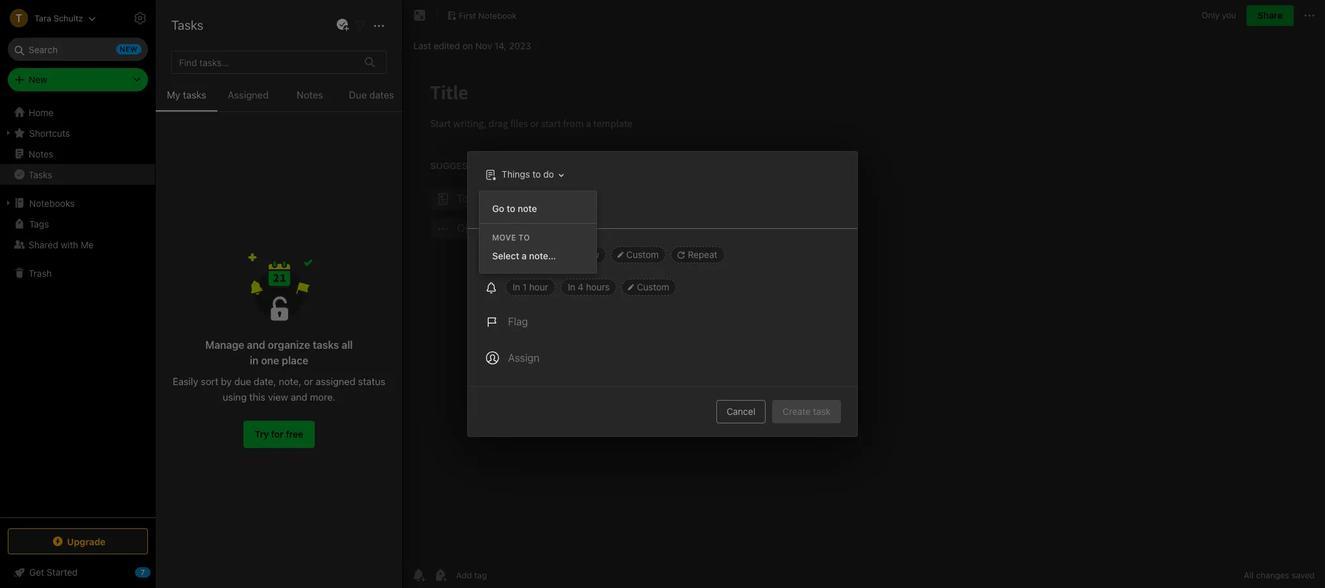 Task type: vqa. For each thing, say whether or not it's contained in the screenshot.
middle Tag actions image
no



Task type: locate. For each thing, give the bounding box(es) containing it.
tasks
[[183, 89, 206, 101], [313, 339, 339, 351]]

Find tasks… text field
[[174, 52, 357, 73]]

tasks button
[[0, 164, 155, 185]]

tree
[[0, 102, 156, 517]]

only you
[[1202, 10, 1236, 20]]

in 4 hours
[[568, 282, 610, 293]]

due
[[349, 89, 367, 101]]

0 vertical spatial custom button
[[612, 247, 666, 264]]

custom button right hours
[[622, 279, 677, 296]]

do
[[543, 169, 554, 180]]

easily sort by due date, note, or assigned status using this view and more.
[[173, 375, 385, 403]]

tasks left all
[[313, 339, 339, 351]]

notes left due
[[297, 89, 323, 101]]

upgrade button
[[8, 529, 148, 555]]

4
[[578, 282, 584, 293]]

to
[[533, 169, 541, 180], [507, 203, 516, 214], [519, 233, 530, 243]]

custom button for in 4 hours
[[622, 279, 677, 296]]

0 vertical spatial tasks
[[183, 89, 206, 101]]

1 vertical spatial tasks
[[29, 169, 52, 180]]

notes up notes at the left top of the page
[[184, 13, 219, 28]]

0 horizontal spatial notes
[[29, 148, 53, 159]]

notebooks
[[29, 198, 75, 209]]

1 vertical spatial notes
[[297, 89, 323, 101]]

using
[[223, 391, 247, 403]]

note
[[518, 203, 537, 214]]

manage
[[205, 339, 244, 351]]

this
[[249, 391, 265, 403]]

view
[[268, 391, 288, 403]]

and down the note,
[[291, 391, 307, 403]]

None search field
[[17, 38, 139, 61]]

all
[[1244, 571, 1254, 581]]

repeat button
[[671, 247, 725, 264]]

1 horizontal spatial and
[[291, 391, 307, 403]]

custom button for tomorrow
[[612, 247, 666, 264]]

due dates button
[[341, 87, 402, 112]]

create task
[[783, 406, 831, 417]]

0 vertical spatial notes
[[184, 13, 219, 28]]

0 vertical spatial tasks
[[171, 18, 203, 32]]

to inside button
[[533, 169, 541, 180]]

custom for in 4 hours
[[637, 282, 669, 293]]

custom button
[[612, 247, 666, 264], [622, 279, 677, 296]]

trash link
[[0, 263, 155, 284]]

2 notes
[[171, 40, 203, 51]]

trash
[[29, 268, 52, 279]]

first notebook button
[[443, 6, 521, 25]]

select a note… link
[[480, 247, 596, 265]]

try for free button
[[244, 421, 314, 448]]

custom right hours
[[637, 282, 669, 293]]

note window element
[[403, 0, 1325, 589]]

date,
[[254, 375, 276, 387]]

and inside manage and organize tasks all in one place
[[247, 339, 265, 351]]

1 vertical spatial and
[[291, 391, 307, 403]]

0 horizontal spatial tasks
[[29, 169, 52, 180]]

and inside easily sort by due date, note, or assigned status using this view and more.
[[291, 391, 307, 403]]

saved
[[1292, 571, 1315, 581]]

custom left repeat button
[[626, 249, 659, 260]]

notes
[[179, 40, 203, 51]]

in 1 hour button
[[506, 279, 556, 296]]

tasks inside 'button'
[[183, 89, 206, 101]]

my tasks button
[[156, 87, 217, 112]]

to for note
[[507, 203, 516, 214]]

tasks down untitled
[[183, 89, 206, 101]]

custom
[[626, 249, 659, 260], [637, 282, 669, 293]]

notes
[[184, 13, 219, 28], [297, 89, 323, 101], [29, 148, 53, 159]]

and
[[247, 339, 265, 351], [291, 391, 307, 403]]

tasks
[[171, 18, 203, 32], [29, 169, 52, 180]]

1 vertical spatial custom
[[637, 282, 669, 293]]

tree containing home
[[0, 102, 156, 517]]

notes down shortcuts
[[29, 148, 53, 159]]

1 horizontal spatial to
[[519, 233, 530, 243]]

you
[[1222, 10, 1236, 20]]

or
[[304, 375, 313, 387]]

1 horizontal spatial in
[[568, 282, 575, 293]]

to right go
[[507, 203, 516, 214]]

0 vertical spatial and
[[247, 339, 265, 351]]

add tag image
[[433, 568, 448, 583]]

1 vertical spatial tasks
[[313, 339, 339, 351]]

assigned
[[316, 375, 356, 387]]

untitled button
[[156, 62, 402, 140]]

dropdown list menu
[[480, 199, 596, 265]]

select a note…
[[493, 251, 556, 262]]

2
[[171, 40, 177, 51]]

0 vertical spatial to
[[533, 169, 541, 180]]

in left 1
[[513, 282, 520, 293]]

2 horizontal spatial to
[[533, 169, 541, 180]]

go to note link
[[480, 199, 596, 218]]

1 horizontal spatial tasks
[[171, 18, 203, 32]]

hour
[[529, 282, 548, 293]]

note…
[[529, 251, 556, 262]]

a
[[522, 251, 527, 262]]

first notebook
[[459, 10, 517, 21]]

2 horizontal spatial notes
[[297, 89, 323, 101]]

14,
[[495, 40, 507, 51]]

flag button
[[478, 306, 536, 338]]

to left do at the top left of page
[[533, 169, 541, 180]]

1 horizontal spatial tasks
[[313, 339, 339, 351]]

assigned
[[228, 89, 269, 101]]

to up today
[[519, 233, 530, 243]]

0 horizontal spatial to
[[507, 203, 516, 214]]

1 vertical spatial custom button
[[622, 279, 677, 296]]

Enter task text field
[[507, 197, 842, 219]]

custom for tomorrow
[[626, 249, 659, 260]]

on
[[463, 40, 473, 51]]

tasks up "2 notes"
[[171, 18, 203, 32]]

tasks up notebooks
[[29, 169, 52, 180]]

dates
[[369, 89, 394, 101]]

due dates
[[349, 89, 394, 101]]

tags
[[29, 218, 49, 229]]

my
[[167, 89, 180, 101]]

1 in from the left
[[513, 282, 520, 293]]

and up in
[[247, 339, 265, 351]]

0 horizontal spatial in
[[513, 282, 520, 293]]

assigned button
[[217, 87, 279, 112]]

0 horizontal spatial and
[[247, 339, 265, 351]]

to for do
[[533, 169, 541, 180]]

cancel
[[727, 406, 756, 417]]

in
[[250, 355, 259, 366]]

tasks inside button
[[29, 169, 52, 180]]

0 horizontal spatial tasks
[[183, 89, 206, 101]]

2 in from the left
[[568, 282, 575, 293]]

in left 4
[[568, 282, 575, 293]]

shortcuts button
[[0, 123, 155, 143]]

one
[[261, 355, 279, 366]]

add a reminder image
[[411, 568, 426, 583]]

tags button
[[0, 214, 155, 234]]

things to do button
[[479, 166, 568, 184], [482, 166, 568, 184]]

1 horizontal spatial notes
[[184, 13, 219, 28]]

go
[[493, 203, 505, 214]]

1 vertical spatial to
[[507, 203, 516, 214]]

custom button down enter task text box
[[612, 247, 666, 264]]

in 4 hours button
[[561, 279, 617, 296]]

in
[[513, 282, 520, 293], [568, 282, 575, 293]]

free
[[286, 429, 303, 440]]

0 vertical spatial custom
[[626, 249, 659, 260]]



Task type: describe. For each thing, give the bounding box(es) containing it.
today
[[513, 249, 538, 260]]

Search text field
[[17, 38, 139, 61]]

due
[[234, 375, 251, 387]]

upgrade
[[67, 536, 106, 547]]

notebooks link
[[0, 193, 155, 214]]

settings image
[[132, 10, 148, 26]]

expand notebooks image
[[3, 198, 14, 208]]

Go to note or move task field
[[479, 166, 568, 184]]

sort
[[201, 375, 218, 387]]

2023
[[509, 40, 531, 51]]

go to note
[[493, 203, 537, 214]]

shortcuts
[[29, 128, 70, 139]]

easily
[[173, 375, 198, 387]]

today button
[[506, 247, 545, 264]]

me
[[81, 239, 94, 250]]

expand note image
[[412, 8, 428, 23]]

edited
[[434, 40, 460, 51]]

tomorrow button
[[550, 247, 606, 264]]

last edited on nov 14, 2023
[[413, 40, 531, 51]]

assign button
[[478, 343, 547, 374]]

status
[[358, 375, 385, 387]]

note,
[[279, 375, 301, 387]]

nov
[[476, 40, 492, 51]]

notebook
[[478, 10, 517, 21]]

shared
[[29, 239, 58, 250]]

cancel button
[[716, 400, 766, 424]]

1 things to do button from the left
[[479, 166, 568, 184]]

repeat
[[688, 249, 718, 260]]

share button
[[1247, 5, 1294, 26]]

notes link
[[0, 143, 155, 164]]

new button
[[8, 68, 148, 92]]

last
[[413, 40, 431, 51]]

in for in 1 hour
[[513, 282, 520, 293]]

Note Editor text field
[[403, 62, 1325, 562]]

shared with me link
[[0, 234, 155, 255]]

shared with me
[[29, 239, 94, 250]]

all changes saved
[[1244, 571, 1315, 581]]

first
[[459, 10, 476, 21]]

2 vertical spatial notes
[[29, 148, 53, 159]]

my tasks
[[167, 89, 206, 101]]

notes inside button
[[297, 89, 323, 101]]

by
[[221, 375, 232, 387]]

2 vertical spatial to
[[519, 233, 530, 243]]

only
[[1202, 10, 1220, 20]]

hours
[[586, 282, 610, 293]]

move to
[[493, 233, 530, 243]]

with
[[61, 239, 78, 250]]

create
[[783, 406, 811, 417]]

new task image
[[335, 18, 350, 33]]

in for in 4 hours
[[568, 282, 575, 293]]

things to do
[[502, 169, 554, 180]]

place
[[282, 355, 308, 366]]

create task button
[[772, 400, 841, 424]]

select
[[493, 251, 520, 262]]

manage and organize tasks all in one place
[[205, 339, 353, 366]]

in 1 hour
[[513, 282, 548, 293]]

tomorrow
[[557, 249, 599, 260]]

move
[[493, 233, 517, 243]]

1
[[523, 282, 527, 293]]

2 things to do button from the left
[[482, 166, 568, 184]]

untitled
[[173, 74, 207, 85]]

new
[[29, 74, 47, 85]]

tasks inside manage and organize tasks all in one place
[[313, 339, 339, 351]]

home
[[29, 107, 53, 118]]

home link
[[0, 102, 156, 123]]

task
[[813, 406, 831, 417]]

notes button
[[279, 87, 341, 112]]

more.
[[310, 391, 335, 403]]



